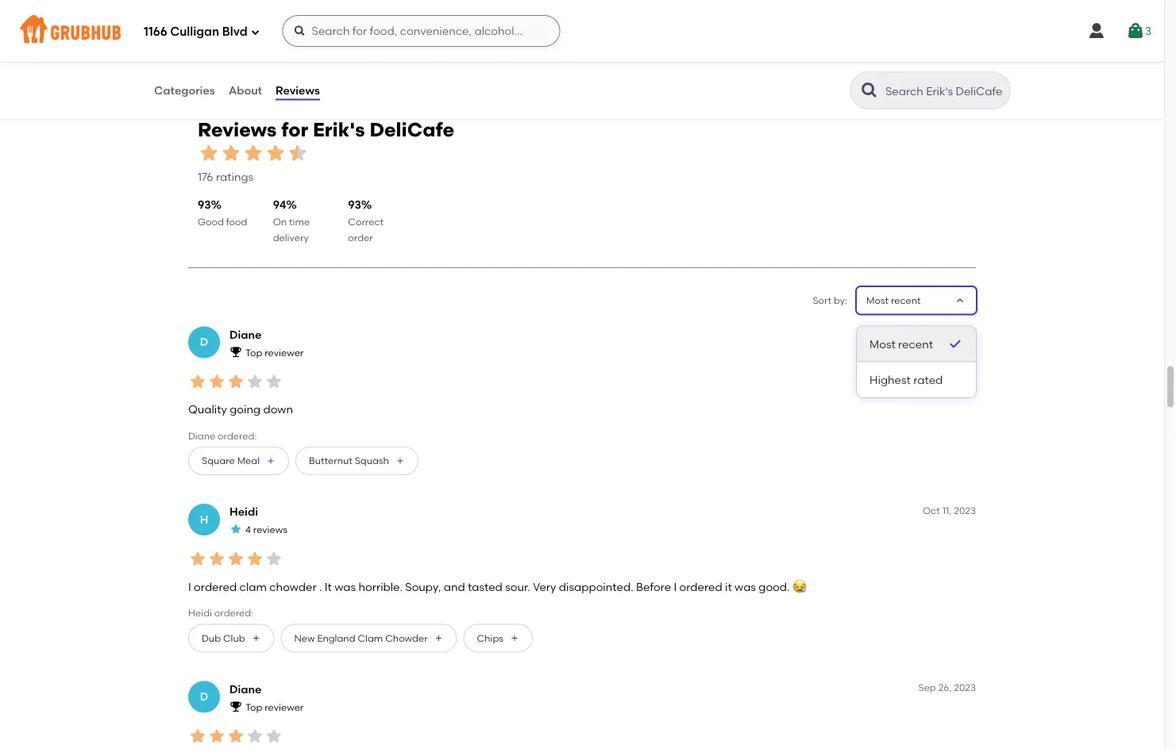 Task type: vqa. For each thing, say whether or not it's contained in the screenshot.
Recipe inside the the 1 Thigh piece of our freshly prepared chicken, available in Original Recipe or Extra Crispy
no



Task type: describe. For each thing, give the bounding box(es) containing it.
h
[[200, 513, 208, 527]]

delivery
[[273, 232, 309, 244]]

chips
[[477, 633, 503, 645]]

about button
[[228, 62, 263, 119]]

d for sep 26, 2023
[[200, 691, 208, 704]]

diane for 2 weeks ago
[[229, 328, 262, 342]]

butternut squash
[[309, 456, 389, 467]]

square
[[202, 456, 235, 467]]

horrible.
[[359, 581, 403, 595]]

0 horizontal spatial svg image
[[293, 25, 306, 37]]

😪
[[792, 581, 804, 595]]

delicafe
[[370, 118, 454, 141]]

1166
[[144, 25, 167, 39]]

quality  going  down
[[188, 404, 293, 417]]

sort by:
[[813, 295, 847, 306]]

reviews button
[[275, 62, 321, 119]]

1166 culligan blvd
[[144, 25, 247, 39]]

most inside option
[[870, 338, 895, 351]]

it
[[725, 581, 732, 595]]

and
[[444, 581, 465, 595]]

sep
[[918, 683, 936, 694]]

4 reviews
[[245, 525, 287, 536]]

rated
[[913, 374, 943, 387]]

176
[[198, 170, 213, 184]]

highest rated
[[870, 374, 943, 387]]

93 for 93 correct order
[[348, 199, 361, 212]]

on
[[273, 216, 287, 228]]

trophy icon image for 2 weeks ago
[[229, 346, 242, 359]]

check icon image
[[947, 337, 963, 353]]

square meal
[[202, 456, 260, 467]]

weeks
[[927, 328, 955, 339]]

.
[[319, 581, 322, 595]]

top for sep 26, 2023
[[245, 702, 262, 714]]

highest
[[870, 374, 911, 387]]

2 ordered from the left
[[679, 581, 722, 595]]

sep 26, 2023
[[918, 683, 976, 694]]

heidi for heidi ordered:
[[188, 608, 212, 620]]

sort
[[813, 295, 831, 306]]

dub
[[202, 633, 221, 645]]

disappointed.
[[559, 581, 633, 595]]

by:
[[834, 295, 847, 306]]

categories
[[154, 84, 215, 97]]

reviews for erik's delicafe
[[198, 118, 454, 141]]

most recent option
[[857, 327, 976, 363]]

soupy,
[[405, 581, 441, 595]]

svg image inside 3 button
[[1126, 21, 1145, 40]]

heidi ordered:
[[188, 608, 253, 620]]

most recent inside option
[[870, 338, 933, 351]]

top reviewer for sep 26, 2023
[[245, 702, 304, 714]]

new
[[294, 633, 315, 645]]

reviewer for 2
[[265, 347, 304, 359]]

club
[[223, 633, 245, 645]]

2023 for diane
[[954, 683, 976, 694]]

Search for food, convenience, alcohol... search field
[[282, 15, 560, 47]]

most inside field
[[866, 295, 889, 306]]

top for 2 weeks ago
[[245, 347, 262, 359]]

trophy icon image for sep 26, 2023
[[229, 701, 242, 714]]

butternut
[[309, 456, 352, 467]]

1 ordered from the left
[[194, 581, 237, 595]]

tasted
[[468, 581, 502, 595]]

2 weeks ago
[[919, 328, 976, 339]]

order
[[348, 232, 373, 244]]

oct 11, 2023
[[923, 505, 976, 517]]

ordered: for going
[[218, 431, 257, 442]]

0 horizontal spatial svg image
[[251, 27, 260, 37]]

chowder
[[385, 633, 428, 645]]

11,
[[942, 505, 952, 517]]

2 was from the left
[[735, 581, 756, 595]]

england
[[317, 633, 355, 645]]

3
[[1145, 24, 1151, 38]]



Task type: locate. For each thing, give the bounding box(es) containing it.
0 horizontal spatial was
[[335, 581, 356, 595]]

svg image
[[1087, 21, 1106, 40], [251, 27, 260, 37]]

diane
[[229, 328, 262, 342], [188, 431, 215, 442], [229, 683, 262, 697]]

time
[[289, 216, 310, 228]]

reviewer
[[265, 347, 304, 359], [265, 702, 304, 714]]

1 horizontal spatial svg image
[[1126, 21, 1145, 40]]

recent inside field
[[891, 295, 921, 306]]

heidi up dub
[[188, 608, 212, 620]]

plus icon image right chowder
[[434, 634, 444, 644]]

reviewer down new
[[265, 702, 304, 714]]

0 vertical spatial top
[[245, 347, 262, 359]]

most
[[866, 295, 889, 306], [870, 338, 895, 351]]

squash
[[355, 456, 389, 467]]

clam
[[239, 581, 267, 595]]

dub club button
[[188, 625, 274, 653]]

reviewer for sep
[[265, 702, 304, 714]]

plus icon image right chips
[[510, 634, 519, 644]]

ordered: up square meal "button"
[[218, 431, 257, 442]]

svg image left 3 button
[[1087, 21, 1106, 40]]

ordered:
[[218, 431, 257, 442], [214, 608, 253, 620]]

search icon image
[[860, 81, 879, 100]]

1 horizontal spatial ordered
[[679, 581, 722, 595]]

1 was from the left
[[335, 581, 356, 595]]

food
[[226, 216, 247, 228]]

clam
[[358, 633, 383, 645]]

plus icon image for butternut squash
[[395, 457, 405, 466]]

most recent up highest rated
[[870, 338, 933, 351]]

3 button
[[1126, 17, 1151, 45]]

1 reviewer from the top
[[265, 347, 304, 359]]

blvd
[[222, 25, 247, 39]]

quality
[[188, 404, 227, 417]]

1 vertical spatial 2023
[[954, 683, 976, 694]]

correct
[[348, 216, 384, 228]]

ordered: up 'club'
[[214, 608, 253, 620]]

chips button
[[463, 625, 533, 653]]

reviews up for
[[276, 84, 320, 97]]

trophy icon image
[[229, 346, 242, 359], [229, 701, 242, 714]]

0 vertical spatial top reviewer
[[245, 347, 304, 359]]

reviews inside button
[[276, 84, 320, 97]]

plus icon image right squash
[[395, 457, 405, 466]]

i ordered clam chowder . it was horrible.  soupy, and tasted sour. very disappointed.  before i ordered it was good.  😪
[[188, 581, 804, 595]]

1 vertical spatial reviews
[[198, 118, 277, 141]]

trophy icon image up the quality  going  down
[[229, 346, 242, 359]]

most right by:
[[866, 295, 889, 306]]

0 vertical spatial diane
[[229, 328, 262, 342]]

about
[[228, 84, 262, 97]]

reviews
[[276, 84, 320, 97], [198, 118, 277, 141]]

most recent up "2"
[[866, 295, 921, 306]]

ratings
[[216, 170, 253, 184]]

recent up "2"
[[891, 295, 921, 306]]

2 trophy icon image from the top
[[229, 701, 242, 714]]

93 good food
[[198, 199, 247, 228]]

before
[[636, 581, 671, 595]]

plus icon image inside chips button
[[510, 634, 519, 644]]

176 ratings
[[198, 170, 253, 184]]

0 vertical spatial ordered:
[[218, 431, 257, 442]]

d down dub
[[200, 691, 208, 704]]

2 top from the top
[[245, 702, 262, 714]]

93 inside 93 correct order
[[348, 199, 361, 212]]

0 vertical spatial trophy icon image
[[229, 346, 242, 359]]

plus icon image for dub club
[[251, 634, 261, 644]]

heidi up 4
[[229, 506, 258, 519]]

1 vertical spatial heidi
[[188, 608, 212, 620]]

1 trophy icon image from the top
[[229, 346, 242, 359]]

1 93 from the left
[[198, 199, 211, 212]]

1 vertical spatial recent
[[898, 338, 933, 351]]

0 horizontal spatial i
[[188, 581, 191, 595]]

2023 for heidi
[[954, 505, 976, 517]]

1 vertical spatial most
[[870, 338, 895, 351]]

heidi
[[229, 506, 258, 519], [188, 608, 212, 620]]

d for 2 weeks ago
[[200, 336, 208, 350]]

i right before
[[674, 581, 677, 595]]

2023 right 11,
[[954, 505, 976, 517]]

very
[[533, 581, 556, 595]]

94
[[273, 199, 286, 212]]

reviews for reviews for erik's delicafe
[[198, 118, 277, 141]]

erik's
[[313, 118, 365, 141]]

Search Erik's DeliCafe search field
[[884, 83, 1005, 98]]

top up going
[[245, 347, 262, 359]]

1 horizontal spatial i
[[674, 581, 677, 595]]

0 vertical spatial recent
[[891, 295, 921, 306]]

square meal button
[[188, 447, 289, 476]]

chowder
[[269, 581, 317, 595]]

plus icon image for new england clam chowder
[[434, 634, 444, 644]]

2 93 from the left
[[348, 199, 361, 212]]

2 reviewer from the top
[[265, 702, 304, 714]]

1 top from the top
[[245, 347, 262, 359]]

2023
[[954, 505, 976, 517], [954, 683, 976, 694]]

1 2023 from the top
[[954, 505, 976, 517]]

recent
[[891, 295, 921, 306], [898, 338, 933, 351]]

trophy icon image down dub club button
[[229, 701, 242, 714]]

dub club
[[202, 633, 245, 645]]

1 vertical spatial top
[[245, 702, 262, 714]]

plus icon image inside new england clam chowder button
[[434, 634, 444, 644]]

new england clam chowder button
[[281, 625, 457, 653]]

recent inside option
[[898, 338, 933, 351]]

i up heidi ordered:
[[188, 581, 191, 595]]

0 vertical spatial reviews
[[276, 84, 320, 97]]

1 top reviewer from the top
[[245, 347, 304, 359]]

26,
[[938, 683, 952, 694]]

0 horizontal spatial heidi
[[188, 608, 212, 620]]

top
[[245, 347, 262, 359], [245, 702, 262, 714]]

1 horizontal spatial heidi
[[229, 506, 258, 519]]

plus icon image right 'club'
[[251, 634, 261, 644]]

top reviewer down new
[[245, 702, 304, 714]]

ordered left "it"
[[679, 581, 722, 595]]

0 vertical spatial reviewer
[[265, 347, 304, 359]]

d
[[200, 336, 208, 350], [200, 691, 208, 704]]

plus icon image right the meal
[[266, 457, 276, 466]]

0 horizontal spatial 93
[[198, 199, 211, 212]]

2 i from the left
[[674, 581, 677, 595]]

diane ordered:
[[188, 431, 257, 442]]

top reviewer
[[245, 347, 304, 359], [245, 702, 304, 714]]

diane down quality
[[188, 431, 215, 442]]

going
[[230, 404, 261, 417]]

plus icon image for square meal
[[266, 457, 276, 466]]

top reviewer up down
[[245, 347, 304, 359]]

new england clam chowder
[[294, 633, 428, 645]]

reviews down about
[[198, 118, 277, 141]]

1 horizontal spatial svg image
[[1087, 21, 1106, 40]]

93 up correct
[[348, 199, 361, 212]]

reviewer up down
[[265, 347, 304, 359]]

1 vertical spatial top reviewer
[[245, 702, 304, 714]]

meal
[[237, 456, 260, 467]]

good.
[[759, 581, 790, 595]]

1 vertical spatial most recent
[[870, 338, 933, 351]]

sour.
[[505, 581, 530, 595]]

diane for sep 26, 2023
[[229, 683, 262, 697]]

was right it
[[335, 581, 356, 595]]

main navigation navigation
[[0, 0, 1164, 62]]

1 vertical spatial trophy icon image
[[229, 701, 242, 714]]

most up highest
[[870, 338, 895, 351]]

it
[[325, 581, 332, 595]]

2 2023 from the top
[[954, 683, 976, 694]]

93
[[198, 199, 211, 212], [348, 199, 361, 212]]

caret down icon image
[[954, 295, 966, 307]]

2 top reviewer from the top
[[245, 702, 304, 714]]

plus icon image for chips
[[510, 634, 519, 644]]

svg image
[[1126, 21, 1145, 40], [293, 25, 306, 37]]

93 correct order
[[348, 199, 384, 244]]

1 horizontal spatial 93
[[348, 199, 361, 212]]

reviews
[[253, 525, 287, 536]]

oct
[[923, 505, 940, 517]]

heidi for heidi
[[229, 506, 258, 519]]

down
[[263, 404, 293, 417]]

most recent
[[866, 295, 921, 306], [870, 338, 933, 351]]

top reviewer for 2 weeks ago
[[245, 347, 304, 359]]

2 d from the top
[[200, 691, 208, 704]]

1 vertical spatial ordered:
[[214, 608, 253, 620]]

good
[[198, 216, 224, 228]]

1 i from the left
[[188, 581, 191, 595]]

93 up good in the top left of the page
[[198, 199, 211, 212]]

1 vertical spatial d
[[200, 691, 208, 704]]

recent up highest rated
[[898, 338, 933, 351]]

star icon image
[[198, 143, 220, 165], [220, 143, 242, 165], [242, 143, 264, 165], [264, 143, 287, 165], [287, 143, 309, 165], [287, 143, 309, 165], [188, 373, 207, 392], [207, 373, 226, 392], [226, 373, 245, 392], [245, 373, 264, 392], [264, 373, 283, 392], [229, 524, 242, 536], [188, 550, 207, 569], [207, 550, 226, 569], [226, 550, 245, 569], [245, 550, 264, 569], [264, 550, 283, 569], [188, 728, 207, 747], [207, 728, 226, 747], [226, 728, 245, 747], [245, 728, 264, 747], [264, 728, 283, 747]]

1 d from the top
[[200, 336, 208, 350]]

ordered
[[194, 581, 237, 595], [679, 581, 722, 595]]

1 horizontal spatial was
[[735, 581, 756, 595]]

d up quality
[[200, 336, 208, 350]]

2 vertical spatial diane
[[229, 683, 262, 697]]

93 for 93 good food
[[198, 199, 211, 212]]

2
[[919, 328, 925, 339]]

93 inside 93 good food
[[198, 199, 211, 212]]

reviews for reviews
[[276, 84, 320, 97]]

diane down 'club'
[[229, 683, 262, 697]]

plus icon image inside dub club button
[[251, 634, 261, 644]]

0 vertical spatial heidi
[[229, 506, 258, 519]]

ordered: for ordered
[[214, 608, 253, 620]]

Sort by: field
[[866, 294, 921, 308]]

0 vertical spatial 2023
[[954, 505, 976, 517]]

0 vertical spatial most recent
[[866, 295, 921, 306]]

plus icon image inside square meal "button"
[[266, 457, 276, 466]]

1 vertical spatial reviewer
[[265, 702, 304, 714]]

ordered up heidi ordered:
[[194, 581, 237, 595]]

culligan
[[170, 25, 219, 39]]

0 horizontal spatial ordered
[[194, 581, 237, 595]]

was right "it"
[[735, 581, 756, 595]]

94 on time delivery
[[273, 199, 310, 244]]

2023 right 26,
[[954, 683, 976, 694]]

plus icon image
[[266, 457, 276, 466], [395, 457, 405, 466], [251, 634, 261, 644], [434, 634, 444, 644], [510, 634, 519, 644]]

plus icon image inside butternut squash button
[[395, 457, 405, 466]]

butternut squash button
[[295, 447, 418, 476]]

ago
[[958, 328, 976, 339]]

categories button
[[153, 62, 216, 119]]

diane up going
[[229, 328, 262, 342]]

0 vertical spatial most
[[866, 295, 889, 306]]

0 vertical spatial d
[[200, 336, 208, 350]]

for
[[281, 118, 308, 141]]

4
[[245, 525, 251, 536]]

top down dub club button
[[245, 702, 262, 714]]

svg image right blvd
[[251, 27, 260, 37]]

1 vertical spatial diane
[[188, 431, 215, 442]]



